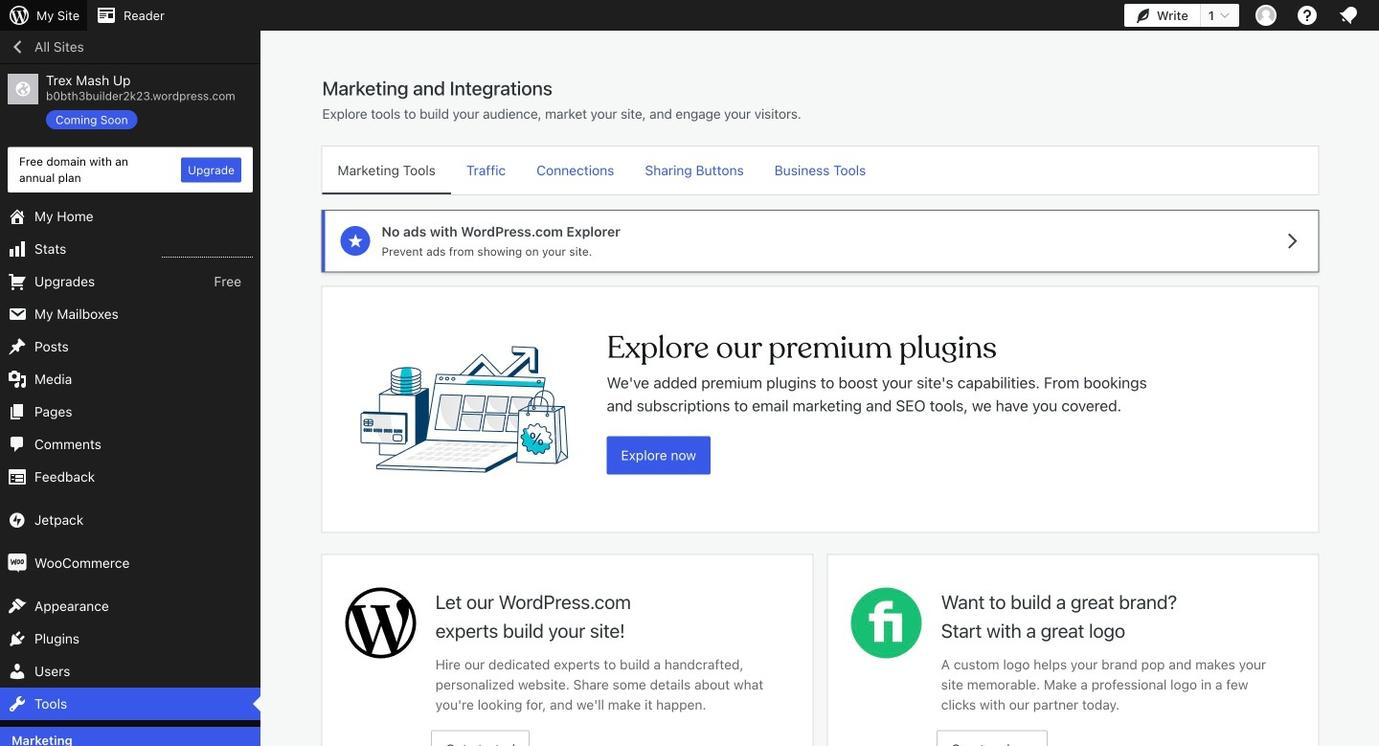 Task type: locate. For each thing, give the bounding box(es) containing it.
0 vertical spatial img image
[[8, 511, 27, 530]]

img image
[[8, 511, 27, 530], [8, 554, 27, 573]]

1 img image from the top
[[8, 511, 27, 530]]

1 vertical spatial img image
[[8, 554, 27, 573]]

main content
[[315, 76, 1326, 746]]

menu
[[322, 147, 1318, 194]]

2 img image from the top
[[8, 554, 27, 573]]



Task type: vqa. For each thing, say whether or not it's contained in the screenshot.
closed IMAGE
no



Task type: describe. For each thing, give the bounding box(es) containing it.
highest hourly views 0 image
[[162, 245, 253, 258]]

fiverr logo image
[[851, 587, 922, 658]]

my profile image
[[1255, 5, 1277, 26]]

help image
[[1296, 4, 1319, 27]]

manage your notifications image
[[1337, 4, 1360, 27]]

marketing tools image
[[361, 287, 568, 532]]



